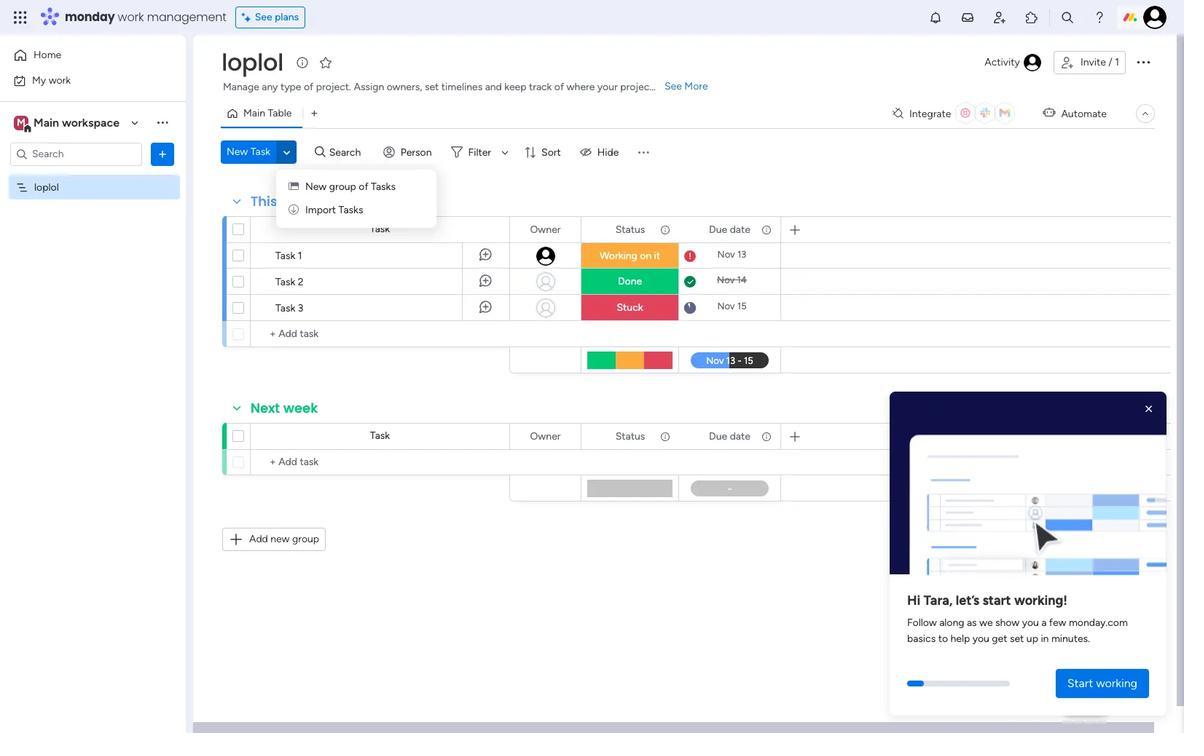 Task type: describe. For each thing, give the bounding box(es) containing it.
show board description image
[[294, 55, 311, 70]]

on
[[640, 250, 651, 262]]

dapulse integrations image
[[893, 108, 903, 119]]

start working button
[[1056, 670, 1149, 699]]

add view image
[[311, 108, 317, 119]]

/
[[1108, 56, 1112, 68]]

along
[[939, 617, 964, 630]]

set inside follow along as we show you a few monday.com basics to help you get set up in minutes.
[[1010, 633, 1024, 646]]

project
[[620, 81, 653, 93]]

status for this week
[[615, 223, 645, 236]]

close image
[[1142, 402, 1156, 417]]

week for this week
[[281, 192, 315, 211]]

workspace selection element
[[14, 114, 122, 133]]

minutes.
[[1051, 633, 1090, 646]]

1 horizontal spatial group
[[329, 181, 356, 193]]

owner for next week
[[530, 430, 561, 443]]

get
[[992, 633, 1007, 646]]

it
[[654, 250, 660, 262]]

basics
[[907, 633, 936, 646]]

0 vertical spatial tasks
[[371, 181, 396, 193]]

v2 done deadline image
[[684, 275, 696, 289]]

status field for this week
[[612, 222, 649, 238]]

stands.
[[656, 81, 688, 93]]

due date for next week
[[709, 430, 750, 443]]

collapse board header image
[[1140, 108, 1151, 119]]

few
[[1049, 617, 1066, 630]]

task 3
[[275, 302, 303, 315]]

new task button
[[221, 141, 276, 164]]

to
[[938, 633, 948, 646]]

see more link
[[663, 79, 709, 94]]

1 vertical spatial 1
[[298, 250, 302, 262]]

working!
[[1014, 593, 1067, 609]]

1 + add task text field from the top
[[258, 326, 503, 343]]

see plans button
[[235, 7, 305, 28]]

sort button
[[518, 141, 570, 164]]

nov for task 2
[[717, 275, 735, 286]]

1 vertical spatial you
[[973, 633, 989, 646]]

m
[[17, 116, 25, 129]]

14
[[737, 275, 747, 286]]

working
[[600, 250, 637, 262]]

help image
[[1092, 10, 1107, 25]]

this week
[[251, 192, 315, 211]]

show
[[995, 617, 1020, 630]]

2
[[298, 276, 304, 289]]

workspace options image
[[155, 115, 170, 130]]

where
[[567, 81, 595, 93]]

task 2
[[275, 276, 304, 289]]

see for see plans
[[255, 11, 272, 23]]

follow
[[907, 617, 937, 630]]

move to image
[[289, 204, 299, 216]]

due date field for this week
[[705, 222, 754, 238]]

date for next week
[[730, 430, 750, 443]]

status for next week
[[615, 430, 645, 443]]

a
[[1041, 617, 1047, 630]]

15
[[737, 301, 747, 312]]

see for see more
[[665, 80, 682, 93]]

v2 overdue deadline image
[[684, 250, 696, 263]]

and
[[485, 81, 502, 93]]

follow along as we show you a few monday.com basics to help you get set up in minutes.
[[907, 617, 1128, 646]]

arrow down image
[[496, 144, 514, 161]]

any
[[262, 81, 278, 93]]

add new group button
[[222, 528, 326, 552]]

automate
[[1061, 107, 1107, 120]]

nov 15
[[717, 301, 747, 312]]

autopilot image
[[1043, 104, 1055, 122]]

0 vertical spatial set
[[425, 81, 439, 93]]

column information image for next week
[[659, 431, 671, 443]]

Next week field
[[247, 399, 322, 418]]

main for main workspace
[[34, 115, 59, 129]]

manage any type of project. assign owners, set timelines and keep track of where your project stands.
[[223, 81, 688, 93]]

owner field for this week
[[526, 222, 564, 238]]

add
[[249, 533, 268, 546]]

new group of tasks
[[305, 181, 396, 193]]

this
[[251, 192, 277, 211]]

new task
[[227, 146, 270, 158]]

This week field
[[247, 192, 319, 211]]

invite members image
[[992, 10, 1007, 25]]

keep
[[504, 81, 526, 93]]

help button
[[1060, 692, 1111, 716]]

tara,
[[924, 593, 953, 609]]

group image
[[289, 181, 299, 193]]

loplol list box
[[0, 172, 186, 396]]

management
[[147, 9, 226, 26]]

next
[[251, 399, 280, 418]]

person button
[[377, 141, 440, 164]]

inbox image
[[960, 10, 975, 25]]

my work
[[32, 74, 71, 86]]

column information image for this week
[[659, 224, 671, 236]]

hi tara, let's start working!
[[907, 593, 1067, 609]]

up
[[1027, 633, 1038, 646]]

start working
[[1067, 677, 1137, 691]]

select product image
[[13, 10, 28, 25]]

task inside the new task button
[[250, 146, 270, 158]]

activity
[[985, 56, 1020, 68]]

notifications image
[[928, 10, 943, 25]]

3
[[298, 302, 303, 315]]

your
[[597, 81, 618, 93]]

options image
[[155, 147, 170, 161]]

project.
[[316, 81, 351, 93]]

search everything image
[[1060, 10, 1075, 25]]

13
[[737, 249, 746, 260]]

hide button
[[574, 141, 628, 164]]

start
[[983, 593, 1011, 609]]

help
[[950, 633, 970, 646]]

monday
[[65, 9, 115, 26]]

hi
[[907, 593, 920, 609]]



Task type: vqa. For each thing, say whether or not it's contained in the screenshot.
monday
yes



Task type: locate. For each thing, give the bounding box(es) containing it.
1 vertical spatial group
[[292, 533, 319, 546]]

2 nov from the top
[[717, 275, 735, 286]]

1 vertical spatial due date field
[[705, 429, 754, 445]]

owner field for next week
[[526, 429, 564, 445]]

1 vertical spatial work
[[49, 74, 71, 86]]

0 horizontal spatial main
[[34, 115, 59, 129]]

sort
[[541, 146, 561, 158]]

Owner field
[[526, 222, 564, 238], [526, 429, 564, 445]]

2 due from the top
[[709, 430, 727, 443]]

2 owner from the top
[[530, 430, 561, 443]]

1 date from the top
[[730, 223, 750, 236]]

2 due date from the top
[[709, 430, 750, 443]]

option
[[0, 174, 186, 177]]

loplol
[[222, 46, 283, 79], [34, 181, 59, 193]]

main table button
[[221, 102, 303, 125]]

1 vertical spatial due
[[709, 430, 727, 443]]

2 + add task text field from the top
[[258, 454, 503, 471]]

new for new task
[[227, 146, 248, 158]]

0 vertical spatial week
[[281, 192, 315, 211]]

set right owners,
[[425, 81, 439, 93]]

due date field for next week
[[705, 429, 754, 445]]

0 vertical spatial due
[[709, 223, 727, 236]]

monday work management
[[65, 9, 226, 26]]

due for next week
[[709, 430, 727, 443]]

1 status field from the top
[[612, 222, 649, 238]]

week inside field
[[281, 192, 315, 211]]

3 nov from the top
[[717, 301, 735, 312]]

2 status field from the top
[[612, 429, 649, 445]]

0 horizontal spatial 1
[[298, 250, 302, 262]]

0 vertical spatial due date field
[[705, 222, 754, 238]]

1 horizontal spatial see
[[665, 80, 682, 93]]

assign
[[354, 81, 384, 93]]

0 horizontal spatial set
[[425, 81, 439, 93]]

week inside 'field'
[[283, 399, 318, 418]]

filter button
[[445, 141, 514, 164]]

0 horizontal spatial loplol
[[34, 181, 59, 193]]

tasks down new group of tasks at the top
[[338, 204, 363, 216]]

activity button
[[979, 51, 1048, 74]]

of right track
[[554, 81, 564, 93]]

0 vertical spatial status field
[[612, 222, 649, 238]]

nov
[[717, 249, 735, 260], [717, 275, 735, 286], [717, 301, 735, 312]]

owner for this week
[[530, 223, 561, 236]]

set
[[425, 81, 439, 93], [1010, 633, 1024, 646]]

invite / 1
[[1081, 56, 1119, 68]]

Status field
[[612, 222, 649, 238], [612, 429, 649, 445]]

of up import tasks
[[359, 181, 368, 193]]

we
[[979, 617, 993, 630]]

stuck
[[617, 302, 643, 314]]

0 vertical spatial see
[[255, 11, 272, 23]]

my
[[32, 74, 46, 86]]

column information image
[[659, 224, 671, 236], [761, 224, 772, 236], [659, 431, 671, 443]]

main for main table
[[243, 107, 265, 119]]

Search in workspace field
[[31, 146, 122, 162]]

work for monday
[[118, 9, 144, 26]]

invite
[[1081, 56, 1106, 68]]

main left table at top
[[243, 107, 265, 119]]

see
[[255, 11, 272, 23], [665, 80, 682, 93]]

0 vertical spatial work
[[118, 9, 144, 26]]

0 vertical spatial date
[[730, 223, 750, 236]]

1 vertical spatial nov
[[717, 275, 735, 286]]

work for my
[[49, 74, 71, 86]]

menu image
[[636, 145, 651, 160]]

add to favorites image
[[318, 55, 333, 70]]

see left more
[[665, 80, 682, 93]]

1 vertical spatial owner field
[[526, 429, 564, 445]]

1 owner from the top
[[530, 223, 561, 236]]

due date for this week
[[709, 223, 750, 236]]

new
[[270, 533, 290, 546]]

type
[[280, 81, 301, 93]]

2 date from the top
[[730, 430, 750, 443]]

main inside workspace selection element
[[34, 115, 59, 129]]

progress bar
[[907, 681, 924, 687]]

1 vertical spatial new
[[305, 181, 327, 193]]

0 horizontal spatial tasks
[[338, 204, 363, 216]]

new for new group of tasks
[[305, 181, 327, 193]]

0 vertical spatial + add task text field
[[258, 326, 503, 343]]

1 up 2
[[298, 250, 302, 262]]

1 vertical spatial loplol
[[34, 181, 59, 193]]

filter
[[468, 146, 491, 158]]

1
[[1115, 56, 1119, 68], [298, 250, 302, 262]]

help
[[1073, 697, 1099, 712]]

work
[[118, 9, 144, 26], [49, 74, 71, 86]]

loplol inside loplol list box
[[34, 181, 59, 193]]

due
[[709, 223, 727, 236], [709, 430, 727, 443]]

new
[[227, 146, 248, 158], [305, 181, 327, 193]]

add new group
[[249, 533, 319, 546]]

0 horizontal spatial new
[[227, 146, 248, 158]]

track
[[529, 81, 552, 93]]

more
[[684, 80, 708, 93]]

1 status from the top
[[615, 223, 645, 236]]

2 horizontal spatial of
[[554, 81, 564, 93]]

monday.com
[[1069, 617, 1128, 630]]

0 horizontal spatial group
[[292, 533, 319, 546]]

group right the new
[[292, 533, 319, 546]]

done
[[618, 275, 642, 288]]

my work button
[[9, 69, 157, 92]]

1 vertical spatial set
[[1010, 633, 1024, 646]]

v2 search image
[[315, 144, 326, 160]]

import
[[305, 204, 336, 216]]

1 vertical spatial see
[[665, 80, 682, 93]]

date left column information image
[[730, 430, 750, 443]]

angle down image
[[283, 147, 290, 158]]

1 horizontal spatial main
[[243, 107, 265, 119]]

1 vertical spatial due date
[[709, 430, 750, 443]]

see more
[[665, 80, 708, 93]]

status field for next week
[[612, 429, 649, 445]]

1 horizontal spatial loplol
[[222, 46, 283, 79]]

new right 'group' image
[[305, 181, 327, 193]]

0 vertical spatial group
[[329, 181, 356, 193]]

due date
[[709, 223, 750, 236], [709, 430, 750, 443]]

task
[[250, 146, 270, 158], [370, 223, 390, 235], [275, 250, 295, 262], [275, 276, 295, 289], [275, 302, 295, 315], [370, 430, 390, 442]]

0 horizontal spatial you
[[973, 633, 989, 646]]

home button
[[9, 44, 157, 67]]

date for this week
[[730, 223, 750, 236]]

nov left 15
[[717, 301, 735, 312]]

nov for task 1
[[717, 249, 735, 260]]

2 status from the top
[[615, 430, 645, 443]]

new down main table button
[[227, 146, 248, 158]]

start
[[1067, 677, 1093, 691]]

week for next week
[[283, 399, 318, 418]]

1 vertical spatial status field
[[612, 429, 649, 445]]

2 vertical spatial nov
[[717, 301, 735, 312]]

nov 14
[[717, 275, 747, 286]]

tasks down the person popup button in the top of the page
[[371, 181, 396, 193]]

2 owner field from the top
[[526, 429, 564, 445]]

import tasks
[[305, 204, 363, 216]]

plans
[[275, 11, 299, 23]]

1 horizontal spatial you
[[1022, 617, 1039, 630]]

0 vertical spatial 1
[[1115, 56, 1119, 68]]

work right monday on the left top of the page
[[118, 9, 144, 26]]

table
[[268, 107, 292, 119]]

due date field up nov 13
[[705, 222, 754, 238]]

workspace image
[[14, 115, 28, 131]]

see plans
[[255, 11, 299, 23]]

1 horizontal spatial work
[[118, 9, 144, 26]]

1 inside button
[[1115, 56, 1119, 68]]

nov left 13
[[717, 249, 735, 260]]

0 vertical spatial you
[[1022, 617, 1039, 630]]

owners,
[[387, 81, 422, 93]]

0 vertical spatial owner field
[[526, 222, 564, 238]]

1 vertical spatial + add task text field
[[258, 454, 503, 471]]

status
[[615, 223, 645, 236], [615, 430, 645, 443]]

of right type on the top of the page
[[304, 81, 313, 93]]

you down we
[[973, 633, 989, 646]]

0 vertical spatial status
[[615, 223, 645, 236]]

nov left the 14
[[717, 275, 735, 286]]

see left plans
[[255, 11, 272, 23]]

0 vertical spatial nov
[[717, 249, 735, 260]]

1 owner field from the top
[[526, 222, 564, 238]]

loplol down search in workspace field
[[34, 181, 59, 193]]

due left column information image
[[709, 430, 727, 443]]

task 1
[[275, 250, 302, 262]]

as
[[967, 617, 977, 630]]

lottie animation image
[[890, 398, 1167, 581]]

date up 13
[[730, 223, 750, 236]]

integrate
[[909, 107, 951, 120]]

1 vertical spatial tasks
[[338, 204, 363, 216]]

new inside button
[[227, 146, 248, 158]]

1 horizontal spatial 1
[[1115, 56, 1119, 68]]

main right the workspace image
[[34, 115, 59, 129]]

invite / 1 button
[[1054, 51, 1126, 74]]

1 horizontal spatial tasks
[[371, 181, 396, 193]]

group up import tasks
[[329, 181, 356, 193]]

work right my
[[49, 74, 71, 86]]

1 horizontal spatial new
[[305, 181, 327, 193]]

loplol up manage
[[222, 46, 283, 79]]

1 horizontal spatial set
[[1010, 633, 1024, 646]]

let's
[[956, 593, 979, 609]]

0 vertical spatial owner
[[530, 223, 561, 236]]

main workspace
[[34, 115, 120, 129]]

1 due date from the top
[[709, 223, 750, 236]]

next week
[[251, 399, 318, 418]]

1 horizontal spatial of
[[359, 181, 368, 193]]

see inside button
[[255, 11, 272, 23]]

manage
[[223, 81, 259, 93]]

options image
[[1134, 53, 1152, 70]]

timelines
[[441, 81, 482, 93]]

0 vertical spatial new
[[227, 146, 248, 158]]

1 vertical spatial date
[[730, 430, 750, 443]]

main table
[[243, 107, 292, 119]]

main inside button
[[243, 107, 265, 119]]

0 horizontal spatial see
[[255, 11, 272, 23]]

1 vertical spatial week
[[283, 399, 318, 418]]

0 vertical spatial due date
[[709, 223, 750, 236]]

0 horizontal spatial of
[[304, 81, 313, 93]]

work inside button
[[49, 74, 71, 86]]

home
[[34, 49, 61, 61]]

1 due date field from the top
[[705, 222, 754, 238]]

main
[[243, 107, 265, 119], [34, 115, 59, 129]]

in
[[1041, 633, 1049, 646]]

person
[[401, 146, 432, 158]]

due date up nov 13
[[709, 223, 750, 236]]

1 nov from the top
[[717, 249, 735, 260]]

0 vertical spatial loplol
[[222, 46, 283, 79]]

workspace
[[62, 115, 120, 129]]

Search field
[[326, 142, 369, 162]]

you left a
[[1022, 617, 1039, 630]]

tasks
[[371, 181, 396, 193], [338, 204, 363, 216]]

Due date field
[[705, 222, 754, 238], [705, 429, 754, 445]]

2 due date field from the top
[[705, 429, 754, 445]]

column information image
[[761, 431, 772, 443]]

due date left column information image
[[709, 430, 750, 443]]

group inside button
[[292, 533, 319, 546]]

+ Add task text field
[[258, 326, 503, 343], [258, 454, 503, 471]]

lottie animation element
[[890, 392, 1167, 581]]

due for this week
[[709, 223, 727, 236]]

nov 13
[[717, 249, 746, 260]]

1 vertical spatial status
[[615, 430, 645, 443]]

working on it
[[600, 250, 660, 262]]

tara schultz image
[[1143, 6, 1167, 29]]

1 right /
[[1115, 56, 1119, 68]]

1 due from the top
[[709, 223, 727, 236]]

due up nov 13
[[709, 223, 727, 236]]

1 vertical spatial owner
[[530, 430, 561, 443]]

set left up
[[1010, 633, 1024, 646]]

loplol field
[[218, 46, 287, 79]]

due date field left column information image
[[705, 429, 754, 445]]

0 horizontal spatial work
[[49, 74, 71, 86]]

apps image
[[1024, 10, 1039, 25]]



